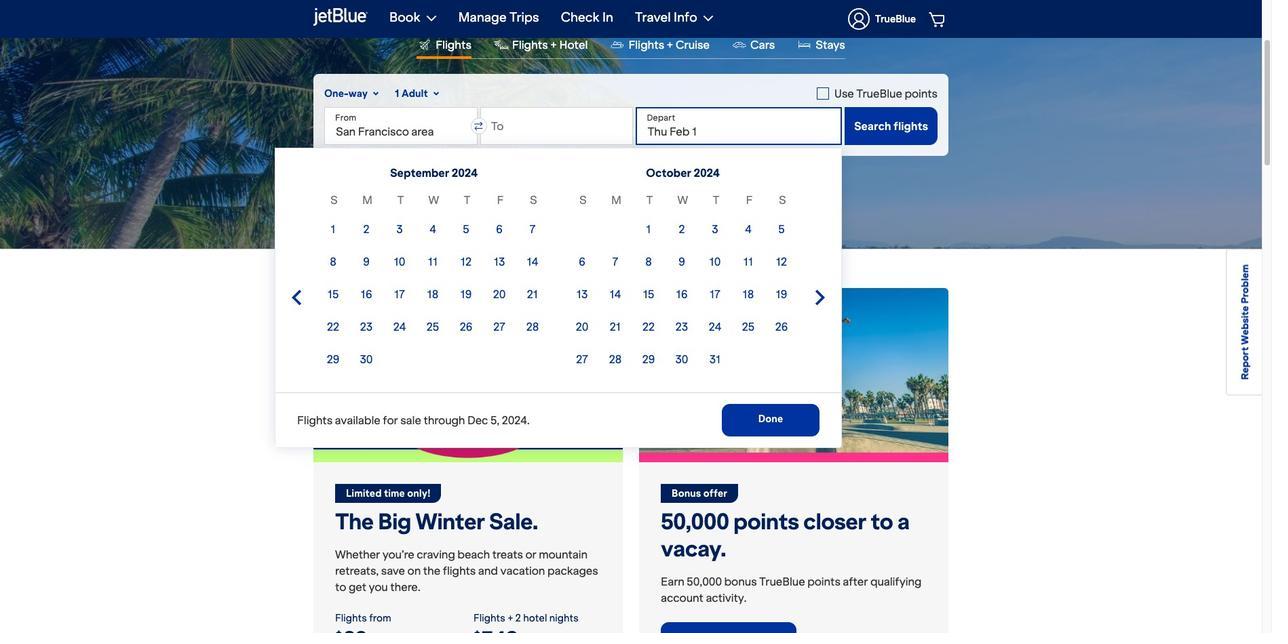 Task type: vqa. For each thing, say whether or not it's contained in the screenshot.


Task type: describe. For each thing, give the bounding box(es) containing it.
4 for 10
[[745, 223, 752, 236]]

f for september 2024
[[497, 193, 504, 207]]

2 18 from the left
[[743, 288, 754, 301]]

and
[[478, 564, 498, 578]]

vacation
[[501, 564, 545, 578]]

2 29 button from the left
[[634, 345, 664, 375]]

travel
[[635, 10, 671, 25]]

manage trips
[[459, 10, 539, 25]]

flights inside whether you're craving beach treats or mountain retreats, save on the flights and vacation packages to get you there.
[[443, 564, 476, 578]]

october
[[646, 166, 692, 180]]

one-
[[324, 88, 349, 100]]

1 8 button from the left
[[318, 247, 348, 277]]

flights + hotel button
[[493, 37, 588, 58]]

1 24 button from the left
[[385, 312, 415, 342]]

1 horizontal spatial 21 button
[[601, 312, 631, 342]]

you're
[[383, 548, 415, 562]]

sale
[[401, 414, 421, 428]]

31
[[710, 353, 721, 367]]

2 8 from the left
[[646, 255, 652, 269]]

0 horizontal spatial 6
[[496, 223, 503, 236]]

2024 for october 2024
[[694, 166, 720, 180]]

cars button
[[732, 37, 775, 58]]

or
[[526, 548, 537, 562]]

account
[[661, 592, 704, 605]]

1 inside dropdown button
[[395, 88, 400, 100]]

2 16 button from the left
[[667, 280, 697, 310]]

done button
[[722, 405, 820, 437]]

1 17 button from the left
[[385, 280, 415, 310]]

1 19 button from the left
[[451, 280, 481, 310]]

report website problem
[[1239, 265, 1252, 380]]

the
[[335, 508, 374, 536]]

to inside 50,000 points closer to a vacay.
[[871, 508, 893, 536]]

+ for hotel
[[551, 38, 557, 51]]

1 horizontal spatial 27
[[576, 353, 588, 367]]

1 vertical spatial 21
[[610, 320, 621, 334]]

september 2024
[[390, 166, 478, 180]]

cars
[[751, 38, 775, 51]]

vacay.
[[661, 535, 726, 563]]

To text field
[[480, 107, 634, 145]]

book button
[[390, 0, 437, 35]]

trueblue inside earn 50,000 bonus trueblue points after qualifying account activity.
[[760, 575, 806, 589]]

0 horizontal spatial 20 button
[[485, 280, 515, 310]]

flights for flights available for sale through dec 5, 2024.
[[297, 414, 333, 428]]

2 18 button from the left
[[734, 280, 764, 310]]

2 23 button from the left
[[667, 312, 697, 342]]

through
[[424, 414, 465, 428]]

1 29 from the left
[[327, 353, 340, 367]]

1 vertical spatial 14 button
[[601, 280, 631, 310]]

1 horizontal spatial 14
[[610, 288, 621, 301]]

3 button for 11
[[385, 215, 415, 244]]

earn
[[661, 575, 685, 589]]

only!
[[407, 488, 431, 500]]

2 25 from the left
[[742, 320, 755, 334]]

stays button
[[797, 37, 846, 58]]

0 vertical spatial 14
[[527, 255, 539, 269]]

10 for first 10 "button" from right
[[710, 255, 721, 269]]

2 s from the left
[[530, 193, 538, 207]]

Use TrueBlue points checkbox
[[817, 86, 938, 102]]

bonus
[[725, 575, 757, 589]]

from
[[335, 113, 357, 123]]

flights inside search flights button
[[894, 119, 929, 133]]

1 29 button from the left
[[318, 345, 348, 375]]

1 23 button from the left
[[352, 312, 381, 342]]

1 10 button from the left
[[385, 247, 415, 277]]

nights
[[550, 613, 579, 625]]

1 11 button from the left
[[418, 247, 448, 277]]

limited time only!
[[346, 488, 431, 500]]

1 horizontal spatial 20
[[576, 320, 589, 334]]

info
[[674, 10, 698, 25]]

manage trips link
[[459, 0, 539, 35]]

2 12 button from the left
[[767, 247, 797, 277]]

m for october 2024
[[612, 193, 622, 207]]

save
[[381, 564, 405, 578]]

previous month image
[[288, 290, 305, 306]]

1 horizontal spatial 6
[[579, 255, 586, 269]]

travel info button
[[635, 0, 714, 35]]

12 for 1st 12 button from right
[[776, 255, 788, 269]]

trueblue link
[[848, 0, 916, 38]]

flights + cruise
[[629, 38, 710, 51]]

mountain
[[539, 548, 588, 562]]

1 vertical spatial 27 button
[[567, 345, 597, 375]]

1 s from the left
[[331, 193, 338, 207]]

4 s from the left
[[779, 193, 787, 207]]

23 for 1st 23 'button' from right
[[676, 320, 688, 334]]

1 9 button from the left
[[352, 247, 381, 277]]

2024 for september 2024
[[452, 166, 478, 180]]

2 15 from the left
[[643, 288, 655, 301]]

2 30 button from the left
[[667, 345, 697, 375]]

flights from
[[335, 613, 392, 625]]

cruise
[[676, 38, 710, 51]]

1 30 button from the left
[[352, 345, 381, 375]]

flights + hotel
[[512, 38, 588, 51]]

flights button
[[417, 37, 472, 59]]

report
[[1239, 347, 1252, 380]]

search flights
[[855, 119, 929, 133]]

2 25 button from the left
[[734, 312, 764, 342]]

use trueblue points
[[835, 87, 938, 100]]

2 t from the left
[[464, 193, 471, 207]]

the big winter sale.
[[335, 508, 538, 536]]

3 for 9
[[712, 223, 719, 236]]

13 for "13" button to the right
[[577, 288, 588, 301]]

50,000 points closer to a vacay.
[[661, 508, 910, 563]]

one-way
[[324, 88, 368, 100]]

retreats,
[[335, 564, 379, 578]]

bonus offer
[[672, 488, 728, 500]]

1 button for 9
[[318, 215, 348, 244]]

1 adult
[[395, 88, 428, 100]]

1 15 from the left
[[328, 288, 339, 301]]

website
[[1239, 306, 1252, 345]]

2 30 from the left
[[676, 353, 689, 367]]

2 29 from the left
[[643, 353, 655, 367]]

use
[[835, 87, 854, 100]]

closer
[[804, 508, 867, 536]]

earn 50,000 bonus trueblue points after qualifying account activity.
[[661, 575, 922, 605]]

1 16 button from the left
[[352, 280, 381, 310]]

flights for flights + cruise
[[629, 38, 665, 51]]

23 for 2nd 23 'button' from right
[[360, 320, 373, 334]]

0 horizontal spatial 27 button
[[485, 312, 515, 342]]

flights for flights
[[436, 38, 472, 51]]

check in
[[561, 10, 614, 25]]

1 horizontal spatial 2
[[516, 613, 521, 625]]

0 horizontal spatial 20
[[493, 288, 506, 301]]

22 for second 22 button
[[643, 320, 655, 334]]

for
[[383, 414, 398, 428]]

offer
[[704, 488, 728, 500]]

limited
[[346, 488, 382, 500]]

31 button
[[701, 345, 730, 375]]

0 horizontal spatial 27
[[494, 320, 506, 334]]

5 button for 13
[[451, 215, 481, 244]]

4 t from the left
[[713, 193, 720, 207]]

0 horizontal spatial 21
[[527, 288, 538, 301]]

packages
[[548, 564, 598, 578]]

2 16 from the left
[[676, 288, 688, 301]]

flights for flights from
[[335, 613, 367, 625]]

next month image
[[813, 290, 829, 306]]

beach
[[458, 548, 490, 562]]

winter
[[416, 508, 485, 536]]

problem
[[1239, 265, 1252, 304]]

7 for left 7 button
[[530, 223, 536, 236]]

1 horizontal spatial 13 button
[[567, 280, 597, 310]]

1 8 from the left
[[330, 255, 337, 269]]

2024.
[[502, 414, 530, 428]]

whether you're craving beach treats or mountain retreats, save on the flights and vacation packages to get you there.
[[335, 548, 598, 594]]

2 26 button from the left
[[767, 312, 797, 342]]

done
[[759, 414, 783, 426]]

jetblue home image
[[314, 6, 368, 28]]

m for september 2024
[[362, 193, 373, 207]]

w for october
[[678, 193, 689, 207]]

0 horizontal spatial 13 button
[[485, 247, 515, 277]]

+ for 2
[[508, 613, 514, 625]]

activity.
[[706, 592, 747, 605]]

dec
[[468, 414, 488, 428]]

2 22 button from the left
[[634, 312, 664, 342]]

iconography / arrows / navigation dropdown / mobile down image
[[653, 161, 664, 167]]

in
[[603, 10, 614, 25]]

0 horizontal spatial 21 button
[[518, 280, 548, 310]]

2 9 button from the left
[[667, 247, 697, 277]]

trueblue inside 'link'
[[875, 13, 916, 25]]

10 for second 10 "button" from right
[[394, 255, 406, 269]]

there.
[[390, 581, 421, 594]]

flights + 2 hotel nights
[[474, 613, 579, 625]]

1 horizontal spatial 6 button
[[567, 247, 597, 277]]

sale.
[[489, 508, 538, 536]]

way
[[349, 88, 368, 100]]



Task type: locate. For each thing, give the bounding box(es) containing it.
1 horizontal spatial 25 button
[[734, 312, 764, 342]]

2 24 from the left
[[709, 320, 722, 334]]

2 4 button from the left
[[734, 215, 764, 244]]

2 2 button from the left
[[667, 215, 697, 244]]

0 horizontal spatial 3 button
[[385, 215, 415, 244]]

f
[[497, 193, 504, 207], [746, 193, 753, 207]]

5
[[463, 223, 470, 236], [779, 223, 785, 236]]

1 22 from the left
[[327, 320, 339, 334]]

flights inside the flights + hotel button
[[512, 38, 548, 51]]

1 15 button from the left
[[318, 280, 348, 310]]

0 horizontal spatial 8
[[330, 255, 337, 269]]

0 horizontal spatial 17
[[394, 288, 405, 301]]

1 horizontal spatial 10
[[710, 255, 721, 269]]

on
[[408, 564, 421, 578]]

flights for flights + hotel
[[512, 38, 548, 51]]

0 horizontal spatial 12 button
[[451, 247, 481, 277]]

1 vertical spatial 13 button
[[567, 280, 597, 310]]

trueblue
[[875, 13, 916, 25], [857, 87, 903, 100], [760, 575, 806, 589]]

1 5 from the left
[[463, 223, 470, 236]]

1 30 from the left
[[360, 353, 373, 367]]

18
[[427, 288, 439, 301], [743, 288, 754, 301]]

1 horizontal spatial 16 button
[[667, 280, 697, 310]]

flights
[[894, 119, 929, 133], [443, 564, 476, 578]]

2 10 from the left
[[710, 255, 721, 269]]

get
[[349, 581, 367, 594]]

0 horizontal spatial 24 button
[[385, 312, 415, 342]]

points up search flights button
[[905, 87, 938, 100]]

points inside earn 50,000 bonus trueblue points after qualifying account activity.
[[808, 575, 841, 589]]

2 horizontal spatial 1
[[646, 223, 651, 236]]

0 vertical spatial 21
[[527, 288, 538, 301]]

october 2024
[[646, 166, 720, 180]]

september
[[390, 166, 449, 180]]

0 horizontal spatial 19
[[461, 288, 472, 301]]

18 button
[[418, 280, 448, 310], [734, 280, 764, 310]]

1 horizontal spatial 7 button
[[601, 247, 631, 277]]

s
[[331, 193, 338, 207], [530, 193, 538, 207], [580, 193, 587, 207], [779, 193, 787, 207]]

1 26 from the left
[[460, 320, 473, 334]]

1 horizontal spatial 30 button
[[667, 345, 697, 375]]

available
[[335, 414, 381, 428]]

0 horizontal spatial 14 button
[[518, 247, 548, 277]]

1 horizontal spatial 24 button
[[701, 312, 730, 342]]

1 3 from the left
[[397, 223, 403, 236]]

search flights button
[[845, 107, 938, 145]]

26 for first 26 button
[[460, 320, 473, 334]]

1 26 button from the left
[[451, 312, 481, 342]]

+ for cruise
[[667, 38, 674, 51]]

bonus
[[672, 488, 701, 500]]

29 button up "available"
[[318, 345, 348, 375]]

1 w from the left
[[429, 193, 439, 207]]

1 for 8
[[331, 223, 336, 236]]

26 button
[[451, 312, 481, 342], [767, 312, 797, 342]]

0 vertical spatial 6
[[496, 223, 503, 236]]

to left a
[[871, 508, 893, 536]]

2024 right october
[[694, 166, 720, 180]]

2 9 from the left
[[679, 255, 685, 269]]

to
[[871, 508, 893, 536], [335, 581, 346, 594]]

t down september
[[397, 193, 404, 207]]

1 2024 from the left
[[452, 166, 478, 180]]

50,000 up the "activity." on the right bottom of page
[[687, 575, 722, 589]]

2 2024 from the left
[[694, 166, 720, 180]]

17 for 2nd '17' button from the left
[[710, 288, 721, 301]]

manage
[[459, 10, 507, 25]]

2024
[[452, 166, 478, 180], [694, 166, 720, 180]]

flights down the trips
[[512, 38, 548, 51]]

1 12 from the left
[[461, 255, 472, 269]]

+ inside the flights + hotel button
[[551, 38, 557, 51]]

2 8 button from the left
[[634, 247, 664, 277]]

9 button
[[352, 247, 381, 277], [667, 247, 697, 277]]

0 horizontal spatial 18
[[427, 288, 439, 301]]

2
[[363, 223, 370, 236], [679, 223, 685, 236], [516, 613, 521, 625]]

2 1 button from the left
[[634, 215, 664, 244]]

0 vertical spatial 21 button
[[518, 280, 548, 310]]

f for october 2024
[[746, 193, 753, 207]]

20 button
[[485, 280, 515, 310], [567, 312, 597, 342]]

flights inside the flights + cruise button
[[629, 38, 665, 51]]

30 left 31
[[676, 353, 689, 367]]

you
[[369, 581, 388, 594]]

1 4 button from the left
[[418, 215, 448, 244]]

4
[[430, 223, 436, 236], [745, 223, 752, 236]]

2 17 from the left
[[710, 288, 721, 301]]

2 4 from the left
[[745, 223, 752, 236]]

1 horizontal spatial 4
[[745, 223, 752, 236]]

fees
[[656, 185, 679, 198]]

3 button for 9
[[701, 215, 730, 244]]

travel info
[[635, 10, 698, 25]]

7
[[530, 223, 536, 236], [613, 255, 619, 269]]

2 19 from the left
[[776, 288, 788, 301]]

From text field
[[324, 107, 478, 145]]

2 22 from the left
[[643, 320, 655, 334]]

2 15 button from the left
[[634, 280, 664, 310]]

28 for 28 button to the left
[[527, 320, 539, 334]]

19 button
[[451, 280, 481, 310], [767, 280, 797, 310]]

1 horizontal spatial 7
[[613, 255, 619, 269]]

0 horizontal spatial 12
[[461, 255, 472, 269]]

0 horizontal spatial m
[[362, 193, 373, 207]]

1 horizontal spatial 17
[[710, 288, 721, 301]]

1 horizontal spatial 2024
[[694, 166, 720, 180]]

1 9 from the left
[[363, 255, 370, 269]]

points left the after
[[808, 575, 841, 589]]

to left get at left bottom
[[335, 581, 346, 594]]

1 12 button from the left
[[451, 247, 481, 277]]

16 button
[[352, 280, 381, 310], [667, 280, 697, 310]]

0 vertical spatial trueblue
[[875, 13, 916, 25]]

t
[[397, 193, 404, 207], [464, 193, 471, 207], [647, 193, 653, 207], [713, 193, 720, 207]]

1 25 from the left
[[427, 320, 439, 334]]

+ inside the flights + cruise button
[[667, 38, 674, 51]]

2 12 from the left
[[776, 255, 788, 269]]

2 w from the left
[[678, 193, 689, 207]]

m
[[362, 193, 373, 207], [612, 193, 622, 207]]

9 for second 9 button from the right
[[363, 255, 370, 269]]

2 23 from the left
[[676, 320, 688, 334]]

0 horizontal spatial 24
[[394, 320, 406, 334]]

1 horizontal spatial 19
[[776, 288, 788, 301]]

1 horizontal spatial 25
[[742, 320, 755, 334]]

50,000 down bonus offer
[[661, 508, 729, 536]]

1 vertical spatial 28
[[609, 353, 622, 367]]

2 5 from the left
[[779, 223, 785, 236]]

bag
[[633, 185, 653, 198]]

1 horizontal spatial 12
[[776, 255, 788, 269]]

1 horizontal spatial 13
[[577, 288, 588, 301]]

check
[[561, 10, 600, 25]]

0 horizontal spatial 3
[[397, 223, 403, 236]]

3 down october 2024
[[712, 223, 719, 236]]

from
[[369, 613, 392, 625]]

1 vertical spatial 50,000
[[687, 575, 722, 589]]

big
[[378, 508, 411, 536]]

0 horizontal spatial 4 button
[[418, 215, 448, 244]]

3
[[397, 223, 403, 236], [712, 223, 719, 236]]

after
[[843, 575, 868, 589]]

flights down manage
[[436, 38, 472, 51]]

trips
[[510, 10, 539, 25]]

1 vertical spatial 28 button
[[601, 345, 631, 375]]

1 horizontal spatial 16
[[676, 288, 688, 301]]

flights for flights + 2 hotel nights
[[474, 613, 506, 625]]

+ left cruise
[[667, 38, 674, 51]]

0 horizontal spatial 8 button
[[318, 247, 348, 277]]

w for september
[[429, 193, 439, 207]]

time
[[384, 488, 405, 500]]

0 horizontal spatial 10 button
[[385, 247, 415, 277]]

flights down 'travel'
[[629, 38, 665, 51]]

25
[[427, 320, 439, 334], [742, 320, 755, 334]]

29 button left 31
[[634, 345, 664, 375]]

3 button down october 2024
[[701, 215, 730, 244]]

2 vertical spatial trueblue
[[760, 575, 806, 589]]

0 horizontal spatial +
[[508, 613, 514, 625]]

treats
[[493, 548, 523, 562]]

2 button for 8
[[667, 215, 697, 244]]

2 f from the left
[[746, 193, 753, 207]]

1 horizontal spatial 30
[[676, 353, 689, 367]]

0 vertical spatial 27
[[494, 320, 506, 334]]

23
[[360, 320, 373, 334], [676, 320, 688, 334]]

30 button up "available"
[[352, 345, 381, 375]]

0 horizontal spatial 9
[[363, 255, 370, 269]]

17 for 1st '17' button from the left
[[394, 288, 405, 301]]

0 horizontal spatial 19 button
[[451, 280, 481, 310]]

1 vertical spatial 7 button
[[601, 247, 631, 277]]

w down october 2024
[[678, 193, 689, 207]]

1 vertical spatial trueblue
[[857, 87, 903, 100]]

Depart field
[[636, 107, 842, 145]]

1 17 from the left
[[394, 288, 405, 301]]

0 horizontal spatial 15 button
[[318, 280, 348, 310]]

1 horizontal spatial 20 button
[[567, 312, 597, 342]]

2 button for 10
[[352, 215, 381, 244]]

12 for second 12 button from the right
[[461, 255, 472, 269]]

1 horizontal spatial 17 button
[[701, 280, 730, 310]]

1 23 from the left
[[360, 320, 373, 334]]

2 for 10
[[363, 223, 370, 236]]

points inside 50,000 points closer to a vacay.
[[734, 508, 799, 536]]

shopping cart (empty) image
[[929, 11, 947, 27]]

28 for the rightmost 28 button
[[609, 353, 622, 367]]

1 horizontal spatial 28 button
[[601, 345, 631, 375]]

19
[[461, 288, 472, 301], [776, 288, 788, 301]]

navigation containing book
[[379, 0, 949, 38]]

flights available for sale through dec 5, 2024.
[[297, 414, 530, 428]]

11 for first 11 button from right
[[744, 255, 754, 269]]

2 3 button from the left
[[701, 215, 730, 244]]

1 button for 7
[[634, 215, 664, 244]]

1 3 button from the left
[[385, 215, 415, 244]]

1 m from the left
[[362, 193, 373, 207]]

flights inside flights "button"
[[436, 38, 472, 51]]

5 for 11
[[779, 223, 785, 236]]

t down september 2024
[[464, 193, 471, 207]]

17 button
[[385, 280, 415, 310], [701, 280, 730, 310]]

w
[[429, 193, 439, 207], [678, 193, 689, 207]]

w down september 2024
[[429, 193, 439, 207]]

0 horizontal spatial 16
[[361, 288, 372, 301]]

0 horizontal spatial 9 button
[[352, 247, 381, 277]]

4 button for 10
[[734, 215, 764, 244]]

0 vertical spatial 50,000
[[661, 508, 729, 536]]

0 horizontal spatial to
[[335, 581, 346, 594]]

0 vertical spatial 14 button
[[518, 247, 548, 277]]

1 vertical spatial 27
[[576, 353, 588, 367]]

1 horizontal spatial 23 button
[[667, 312, 697, 342]]

flights left "available"
[[297, 414, 333, 428]]

2 24 button from the left
[[701, 312, 730, 342]]

22 for 2nd 22 button from right
[[327, 320, 339, 334]]

updated
[[584, 185, 630, 198]]

updated bag fees
[[584, 185, 679, 198]]

13 for leftmost "13" button
[[494, 255, 505, 269]]

craving
[[417, 548, 455, 562]]

2 vertical spatial points
[[808, 575, 841, 589]]

3 for 11
[[397, 223, 403, 236]]

flights down beach
[[443, 564, 476, 578]]

book
[[390, 10, 421, 25]]

1 horizontal spatial m
[[612, 193, 622, 207]]

1 25 button from the left
[[418, 312, 448, 342]]

30 button left 31
[[667, 345, 697, 375]]

1 horizontal spatial 26
[[776, 320, 788, 334]]

0 horizontal spatial 30
[[360, 353, 373, 367]]

26 for first 26 button from the right
[[776, 320, 788, 334]]

0 horizontal spatial 11
[[428, 255, 438, 269]]

1 18 from the left
[[427, 288, 439, 301]]

2 5 button from the left
[[767, 215, 797, 244]]

2 for 8
[[679, 223, 685, 236]]

2 11 from the left
[[744, 255, 754, 269]]

19 for second 19 button from the right
[[461, 288, 472, 301]]

2 m from the left
[[612, 193, 622, 207]]

a
[[898, 508, 910, 536]]

hotel
[[560, 38, 588, 51]]

1 horizontal spatial 27 button
[[567, 345, 597, 375]]

0 horizontal spatial 25 button
[[418, 312, 448, 342]]

1 horizontal spatial 4 button
[[734, 215, 764, 244]]

7 for bottom 7 button
[[613, 255, 619, 269]]

1 horizontal spatial 18
[[743, 288, 754, 301]]

0 horizontal spatial 7 button
[[518, 215, 548, 244]]

+ left hotel
[[508, 613, 514, 625]]

trueblue right bonus
[[760, 575, 806, 589]]

0 vertical spatial 27 button
[[485, 312, 515, 342]]

2024 right september
[[452, 166, 478, 180]]

1 19 from the left
[[461, 288, 472, 301]]

1 f from the left
[[497, 193, 504, 207]]

flights left from
[[335, 613, 367, 625]]

flights left hotel
[[474, 613, 506, 625]]

t down october 2024
[[713, 193, 720, 207]]

4 button for 12
[[418, 215, 448, 244]]

whether
[[335, 548, 380, 562]]

4 for 12
[[430, 223, 436, 236]]

1 for 6
[[646, 223, 651, 236]]

2 19 button from the left
[[767, 280, 797, 310]]

2 17 button from the left
[[701, 280, 730, 310]]

1 t from the left
[[397, 193, 404, 207]]

points inside checkbox
[[905, 87, 938, 100]]

1
[[395, 88, 400, 100], [331, 223, 336, 236], [646, 223, 651, 236]]

1 horizontal spatial 22
[[643, 320, 655, 334]]

adult
[[402, 88, 428, 100]]

1 16 from the left
[[361, 288, 372, 301]]

flights right search on the right
[[894, 119, 929, 133]]

3 s from the left
[[580, 193, 587, 207]]

2 11 button from the left
[[734, 247, 764, 277]]

2 button
[[352, 215, 381, 244], [667, 215, 697, 244]]

0 horizontal spatial 6 button
[[485, 215, 515, 244]]

13 button
[[485, 247, 515, 277], [567, 280, 597, 310]]

0 horizontal spatial 29 button
[[318, 345, 348, 375]]

1 vertical spatial flights
[[443, 564, 476, 578]]

1 horizontal spatial 19 button
[[767, 280, 797, 310]]

50,000 inside earn 50,000 bonus trueblue points after qualifying account activity.
[[687, 575, 722, 589]]

t left the fees
[[647, 193, 653, 207]]

11
[[428, 255, 438, 269], [744, 255, 754, 269]]

1 vertical spatial 20 button
[[567, 312, 597, 342]]

12
[[461, 255, 472, 269], [776, 255, 788, 269]]

1 horizontal spatial 11 button
[[734, 247, 764, 277]]

1 adult button
[[395, 87, 439, 100]]

0 horizontal spatial 2
[[363, 223, 370, 236]]

1 5 button from the left
[[451, 215, 481, 244]]

1 18 button from the left
[[418, 280, 448, 310]]

1 24 from the left
[[394, 320, 406, 334]]

30
[[360, 353, 373, 367], [676, 353, 689, 367]]

check in link
[[561, 0, 614, 35]]

+
[[551, 38, 557, 51], [667, 38, 674, 51], [508, 613, 514, 625]]

trueblue inside checkbox
[[857, 87, 903, 100]]

5,
[[491, 414, 500, 428]]

9 for second 9 button
[[679, 255, 685, 269]]

5 button for 11
[[767, 215, 797, 244]]

29 up "available"
[[327, 353, 340, 367]]

0 horizontal spatial points
[[734, 508, 799, 536]]

search
[[855, 119, 892, 133]]

29
[[327, 353, 340, 367], [643, 353, 655, 367]]

3 t from the left
[[647, 193, 653, 207]]

29 left 31
[[643, 353, 655, 367]]

1 horizontal spatial 9 button
[[667, 247, 697, 277]]

one-way button
[[324, 87, 379, 100]]

5 for 13
[[463, 223, 470, 236]]

updated bag fees link
[[584, 185, 679, 198]]

1 1 button from the left
[[318, 215, 348, 244]]

0 horizontal spatial 28 button
[[518, 312, 548, 342]]

4 button
[[418, 215, 448, 244], [734, 215, 764, 244]]

1 horizontal spatial +
[[551, 38, 557, 51]]

qualifying
[[871, 575, 922, 589]]

navigation
[[379, 0, 949, 38]]

50,000 inside 50,000 points closer to a vacay.
[[661, 508, 729, 536]]

0 horizontal spatial 22
[[327, 320, 339, 334]]

1 horizontal spatial points
[[808, 575, 841, 589]]

1 22 button from the left
[[318, 312, 348, 342]]

1 horizontal spatial 24
[[709, 320, 722, 334]]

2 26 from the left
[[776, 320, 788, 334]]

3 button down september
[[385, 215, 415, 244]]

24 button
[[385, 312, 415, 342], [701, 312, 730, 342]]

22 button
[[318, 312, 348, 342], [634, 312, 664, 342]]

1 10 from the left
[[394, 255, 406, 269]]

hotel
[[523, 613, 547, 625]]

2 10 button from the left
[[701, 247, 730, 277]]

30 button
[[352, 345, 381, 375], [667, 345, 697, 375]]

trueblue left 'shopping cart (empty)' icon
[[875, 13, 916, 25]]

3 down september
[[397, 223, 403, 236]]

0 vertical spatial 7 button
[[518, 215, 548, 244]]

19 for second 19 button from the left
[[776, 288, 788, 301]]

points up bonus
[[734, 508, 799, 536]]

1 4 from the left
[[430, 223, 436, 236]]

2 3 from the left
[[712, 223, 719, 236]]

30 up "available"
[[360, 353, 373, 367]]

1 horizontal spatial 26 button
[[767, 312, 797, 342]]

0 vertical spatial to
[[871, 508, 893, 536]]

0 horizontal spatial 11 button
[[418, 247, 448, 277]]

1 11 from the left
[[428, 255, 438, 269]]

+ left the hotel
[[551, 38, 557, 51]]

points
[[905, 87, 938, 100], [734, 508, 799, 536], [808, 575, 841, 589]]

report website problem link
[[1239, 265, 1252, 380]]

to inside whether you're craving beach treats or mountain retreats, save on the flights and vacation packages to get you there.
[[335, 581, 346, 594]]

50,000
[[661, 508, 729, 536], [687, 575, 722, 589]]

0 vertical spatial 28 button
[[518, 312, 548, 342]]

1 horizontal spatial 15 button
[[634, 280, 664, 310]]

0 vertical spatial points
[[905, 87, 938, 100]]

1 horizontal spatial 15
[[643, 288, 655, 301]]

11 for 2nd 11 button from the right
[[428, 255, 438, 269]]

trueblue up search on the right
[[857, 87, 903, 100]]

1 horizontal spatial 14 button
[[601, 280, 631, 310]]

flights + cruise button
[[610, 37, 710, 58]]

stays
[[816, 38, 846, 51]]

1 horizontal spatial 29
[[643, 353, 655, 367]]

1 2 button from the left
[[352, 215, 381, 244]]



